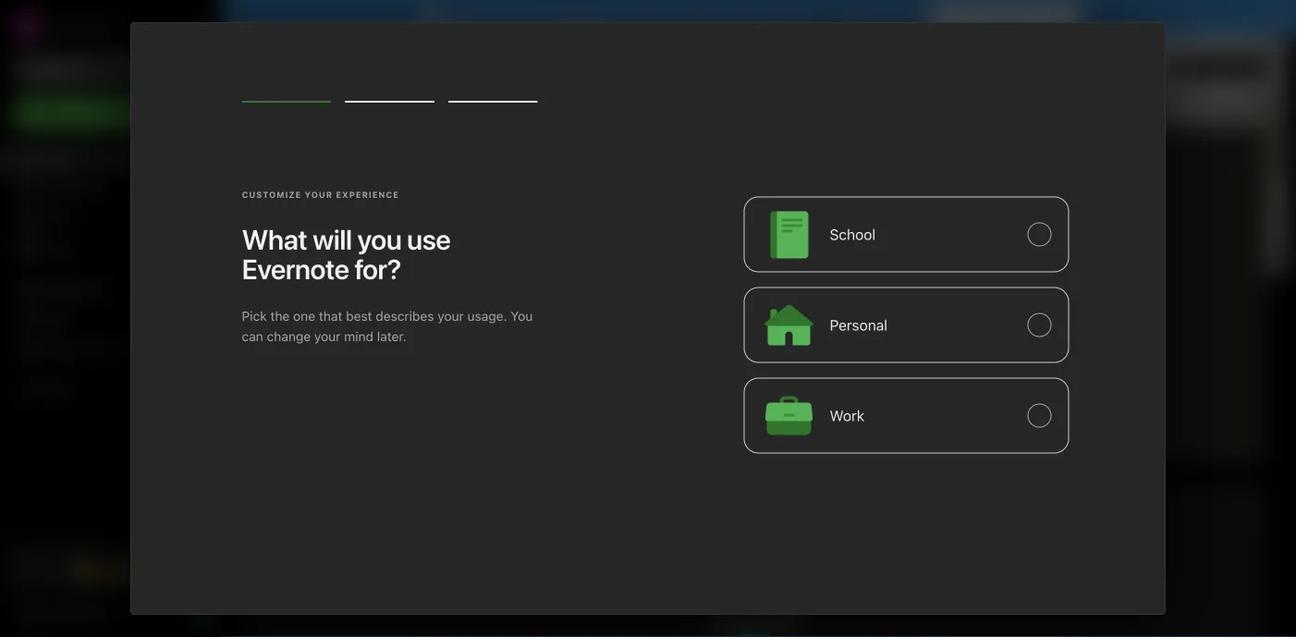 Task type: vqa. For each thing, say whether or not it's contained in the screenshot.
the Font color image
no



Task type: locate. For each thing, give the bounding box(es) containing it.
upgrade button
[[11, 552, 211, 589]]

create
[[288, 342, 331, 360]]

free
[[979, 11, 1004, 26]]

customize
[[1199, 59, 1260, 73]]

None search field
[[24, 54, 198, 87]]

get for get started
[[42, 607, 63, 622]]

1 horizontal spatial personal
[[830, 316, 888, 334]]

1 vertical spatial evernote
[[242, 253, 349, 285]]

your
[[743, 11, 769, 26], [438, 308, 464, 324], [314, 329, 341, 344]]

evernote inside what will you use evernote for?
[[242, 253, 349, 285]]

tab
[[260, 529, 320, 547]]

2 for from the left
[[1007, 11, 1025, 26]]

the
[[270, 308, 290, 324]]

across
[[683, 11, 723, 26]]

for for 7
[[1007, 11, 1025, 26]]

trash
[[41, 381, 74, 397]]

sync
[[650, 11, 680, 26]]

shared with me link
[[0, 334, 221, 363]]

0 horizontal spatial your
[[314, 329, 341, 344]]

get
[[942, 11, 964, 26], [42, 607, 63, 622]]

what
[[242, 223, 307, 256]]

0 horizontal spatial get
[[42, 607, 63, 622]]

mind
[[344, 329, 374, 344]]

work button
[[744, 378, 1069, 453]]

your right all
[[743, 11, 769, 26]]

0 horizontal spatial for
[[592, 11, 609, 26]]

started
[[66, 607, 111, 622]]

for inside button
[[1007, 11, 1025, 26]]

change
[[267, 329, 311, 344]]

note
[[364, 342, 392, 360]]

for?
[[354, 253, 401, 285]]

notebooks
[[42, 282, 106, 297]]

later.
[[377, 329, 407, 344]]

personal down school
[[830, 316, 888, 334]]

try
[[455, 11, 475, 26]]

get inside button
[[942, 11, 964, 26]]

evernote
[[478, 11, 532, 26], [242, 253, 349, 285]]

customize button
[[1166, 52, 1267, 81]]

anytime.
[[870, 11, 921, 26]]

pick the one that best describes your usage. you can change your mind later.
[[242, 308, 533, 344]]

personal left free:
[[536, 11, 589, 26]]

for left 7
[[1007, 11, 1025, 26]]

your left usage. on the left
[[438, 308, 464, 324]]

1 horizontal spatial evernote
[[478, 11, 532, 26]]

for
[[592, 11, 609, 26], [1007, 11, 1025, 26]]

that
[[319, 308, 343, 324]]

personal
[[536, 11, 589, 26], [830, 316, 888, 334]]

evernote right try
[[478, 11, 532, 26]]

1 horizontal spatial get
[[942, 11, 964, 26]]

use
[[407, 223, 451, 256]]

you
[[357, 223, 402, 256]]

recent
[[260, 173, 302, 189]]

your
[[305, 190, 333, 200]]

1 for from the left
[[592, 11, 609, 26]]

tab list
[[249, 173, 915, 192]]

0 vertical spatial your
[[743, 11, 769, 26]]

notes
[[41, 211, 76, 227]]

tasks button
[[0, 234, 221, 264]]

best
[[346, 308, 372, 324]]

1 horizontal spatial for
[[1007, 11, 1025, 26]]

school
[[830, 225, 876, 243]]

for left free:
[[592, 11, 609, 26]]

1 vertical spatial get
[[42, 607, 63, 622]]

describes
[[376, 308, 434, 324]]

you
[[511, 308, 533, 324]]

suggested
[[324, 173, 388, 189]]

tree
[[0, 145, 222, 535]]

devices.
[[773, 11, 822, 26]]

1 vertical spatial your
[[438, 308, 464, 324]]

1 vertical spatial personal
[[830, 316, 888, 334]]

7
[[1028, 11, 1035, 26]]

free:
[[613, 11, 644, 26]]

Start writing… text field
[[957, 175, 1265, 445]]

cancel
[[826, 11, 867, 26]]

experience
[[336, 190, 399, 200]]

get left it
[[942, 11, 964, 26]]

get left started
[[42, 607, 63, 622]]

evernote up one
[[242, 253, 349, 285]]

0 vertical spatial personal
[[536, 11, 589, 26]]

0 horizontal spatial evernote
[[242, 253, 349, 285]]

shortcuts
[[42, 182, 100, 197]]

tags
[[42, 311, 70, 327]]

your down that
[[314, 329, 341, 344]]

0 vertical spatial get
[[942, 11, 964, 26]]

settings image
[[189, 15, 211, 37]]

what will you use evernote for?
[[242, 223, 451, 285]]



Task type: describe. For each thing, give the bounding box(es) containing it.
school button
[[744, 196, 1069, 272]]

tasks
[[41, 241, 74, 256]]

get it free for 7 days
[[942, 11, 1068, 26]]

customize
[[242, 190, 302, 200]]

Search text field
[[24, 54, 198, 87]]

try evernote personal for free: sync across all your devices. cancel anytime.
[[455, 11, 921, 26]]

create new note
[[288, 342, 392, 360]]

1 horizontal spatial your
[[438, 308, 464, 324]]

get it free for 7 days button
[[930, 6, 1079, 31]]

notes link
[[0, 204, 221, 234]]

0 horizontal spatial personal
[[536, 11, 589, 26]]

it
[[967, 11, 975, 26]]

days
[[1039, 11, 1068, 26]]

usage.
[[468, 308, 507, 324]]

2 horizontal spatial your
[[743, 11, 769, 26]]

0
[[200, 609, 207, 621]]

recent tab
[[260, 173, 302, 192]]

will
[[313, 223, 352, 256]]

home
[[41, 152, 76, 167]]

can
[[242, 329, 263, 344]]

suggested tab
[[324, 173, 388, 192]]

me
[[115, 341, 133, 356]]

work
[[830, 407, 865, 424]]

for for free:
[[592, 11, 609, 26]]

shared
[[41, 341, 83, 356]]

shared with me
[[41, 341, 133, 356]]

trash link
[[0, 375, 221, 404]]

customize your experience
[[242, 190, 399, 200]]

personal inside button
[[830, 316, 888, 334]]

create new note button
[[261, 209, 420, 448]]

get started
[[42, 607, 111, 622]]

tags button
[[0, 304, 221, 334]]

all
[[726, 11, 739, 26]]

new button
[[11, 97, 211, 130]]

pick
[[242, 308, 267, 324]]

tree containing home
[[0, 145, 222, 535]]

personal button
[[744, 287, 1069, 363]]

get for get it free for 7 days
[[942, 11, 964, 26]]

expand notebooks image
[[5, 282, 19, 297]]

notebooks link
[[0, 275, 221, 304]]

new
[[334, 342, 361, 360]]

shortcuts button
[[0, 175, 221, 204]]

home link
[[0, 145, 222, 175]]

2 vertical spatial your
[[314, 329, 341, 344]]

tab list containing recent
[[249, 173, 915, 192]]

one
[[293, 308, 315, 324]]

upgrade
[[96, 563, 150, 578]]

with
[[86, 341, 111, 356]]

0 vertical spatial evernote
[[478, 11, 532, 26]]

new
[[41, 106, 67, 121]]



